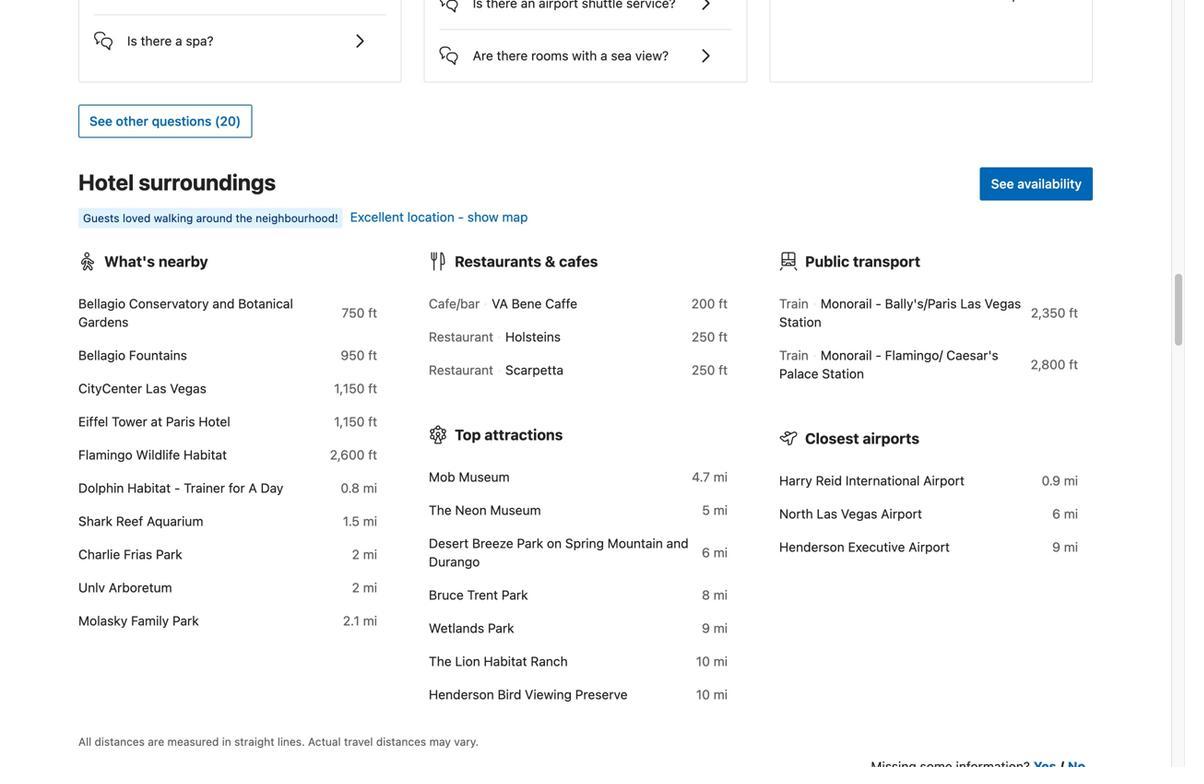 Task type: describe. For each thing, give the bounding box(es) containing it.
eiffel
[[78, 414, 108, 430]]

neon
[[455, 503, 487, 518]]

2 mi for charlie frias park
[[352, 547, 377, 563]]

trainer
[[184, 481, 225, 496]]

sea
[[611, 48, 632, 63]]

dolphin habitat - trainer for a day
[[78, 481, 284, 496]]

all distances are measured in straight lines. actual travel distances may vary.
[[78, 736, 479, 749]]

public
[[806, 253, 850, 271]]

1.5 mi
[[343, 514, 377, 529]]

harry reid international airport
[[780, 474, 965, 489]]

1.5
[[343, 514, 360, 529]]

and inside bellagio conservatory and botanical gardens
[[213, 296, 235, 312]]

desert
[[429, 536, 469, 552]]

bruce
[[429, 588, 464, 603]]

monorail for flamingo/
[[821, 348, 873, 363]]

va
[[492, 296, 508, 312]]

vary.
[[454, 736, 479, 749]]

there for is
[[141, 33, 172, 49]]

guests
[[83, 212, 120, 225]]

2,600 ft
[[330, 448, 377, 463]]

- inside the monorail - flamingo/ caesar's palace station
[[876, 348, 882, 363]]

bird
[[498, 688, 522, 703]]

around
[[196, 212, 233, 225]]

see availability button
[[981, 168, 1094, 201]]

see other questions (20) button
[[78, 105, 252, 138]]

with
[[572, 48, 597, 63]]

habitat for flamingo wildlife habitat
[[184, 448, 227, 463]]

cafe/bar
[[429, 296, 480, 312]]

park up the lion habitat ranch
[[488, 621, 515, 636]]

9 for henderson executive airport
[[1053, 540, 1061, 555]]

palace
[[780, 366, 819, 382]]

200 ft
[[692, 296, 728, 312]]

&
[[545, 253, 556, 271]]

measured
[[168, 736, 219, 749]]

1,150 ft for citycenter las vegas
[[334, 381, 377, 396]]

0.8
[[341, 481, 360, 496]]

show
[[468, 210, 499, 225]]

1 horizontal spatial hotel
[[199, 414, 230, 430]]

unlv
[[78, 581, 105, 596]]

park for family
[[173, 614, 199, 629]]

are
[[148, 736, 164, 749]]

mi for dolphin habitat - trainer for a day
[[363, 481, 377, 496]]

250 for scarpetta
[[692, 363, 716, 378]]

2,800 ft
[[1031, 357, 1079, 372]]

dolphin
[[78, 481, 124, 496]]

mi for harry reid international airport
[[1065, 474, 1079, 489]]

5
[[703, 503, 710, 518]]

250 for holsteins
[[692, 330, 716, 345]]

questions
[[152, 114, 212, 129]]

250 ft for scarpetta
[[692, 363, 728, 378]]

airport for north las vegas airport
[[882, 507, 923, 522]]

mi for the neon museum
[[714, 503, 728, 518]]

mob
[[429, 470, 456, 485]]

las for citycenter las vegas
[[146, 381, 167, 396]]

8 mi
[[702, 588, 728, 603]]

excellent location - show map link
[[350, 210, 528, 225]]

station for monorail - bally's/paris las vegas station
[[780, 315, 822, 330]]

lion
[[455, 654, 481, 670]]

bellagio for bellagio conservatory and botanical gardens
[[78, 296, 126, 312]]

north
[[780, 507, 814, 522]]

what's
[[104, 253, 155, 271]]

scarpetta
[[506, 363, 564, 378]]

the for the neon museum
[[429, 503, 452, 518]]

mi for charlie frias park
[[363, 547, 377, 563]]

international
[[846, 474, 920, 489]]

view?
[[636, 48, 669, 63]]

viewing
[[525, 688, 572, 703]]

2,600
[[330, 448, 365, 463]]

park for frias
[[156, 547, 182, 563]]

neighbourhood!
[[256, 212, 338, 225]]

bellagio for bellagio fountains
[[78, 348, 126, 363]]

citycenter
[[78, 381, 142, 396]]

monorail - bally's/paris las vegas station
[[780, 296, 1022, 330]]

2 mi for unlv arboretum
[[352, 581, 377, 596]]

reef
[[116, 514, 143, 529]]

see for see other questions (20)
[[90, 114, 113, 129]]

- left trainer
[[174, 481, 180, 496]]

spring
[[566, 536, 604, 552]]

2.1
[[343, 614, 360, 629]]

4.7 mi
[[692, 470, 728, 485]]

10 mi for the lion habitat ranch
[[697, 654, 728, 670]]

breeze
[[472, 536, 514, 552]]

are there rooms with a sea view?
[[473, 48, 669, 63]]

family
[[131, 614, 169, 629]]

conservatory
[[129, 296, 209, 312]]

10 for the lion habitat ranch
[[697, 654, 710, 670]]

unlv arboretum
[[78, 581, 172, 596]]

250 ft for holsteins
[[692, 330, 728, 345]]

attractions
[[485, 426, 563, 444]]

10 for henderson bird viewing preserve
[[697, 688, 710, 703]]

9 mi for wetlands park
[[702, 621, 728, 636]]

vegas for citycenter las vegas
[[170, 381, 207, 396]]

mountain
[[608, 536, 663, 552]]

airports
[[863, 430, 920, 448]]

bellagio conservatory and botanical gardens
[[78, 296, 293, 330]]

spa?
[[186, 33, 214, 49]]

wetlands
[[429, 621, 485, 636]]

excellent location - show map
[[350, 210, 528, 225]]

- inside the monorail - bally's/paris las vegas station
[[876, 296, 882, 312]]

molasky family park
[[78, 614, 199, 629]]

flamingo wildlife habitat
[[78, 448, 227, 463]]

train for monorail - flamingo/ caesar's palace station
[[780, 348, 809, 363]]

monorail for bally's/paris
[[821, 296, 873, 312]]

arboretum
[[109, 581, 172, 596]]

train for monorail - bally's/paris las vegas station
[[780, 296, 809, 312]]

shark reef aquarium
[[78, 514, 203, 529]]

holsteins
[[506, 330, 561, 345]]

the for the lion habitat ranch
[[429, 654, 452, 670]]

mi for north las vegas airport
[[1065, 507, 1079, 522]]

mi for the lion habitat ranch
[[714, 654, 728, 670]]

6 mi for north las vegas airport
[[1053, 507, 1079, 522]]

wetlands park
[[429, 621, 515, 636]]

see for see availability
[[992, 176, 1015, 192]]

2 for unlv arboretum
[[352, 581, 360, 596]]

day
[[261, 481, 284, 496]]

transport
[[854, 253, 921, 271]]

0.9 mi
[[1042, 474, 1079, 489]]

executive
[[849, 540, 906, 555]]

1 distances from the left
[[95, 736, 145, 749]]

map
[[502, 210, 528, 225]]



Task type: vqa. For each thing, say whether or not it's contained in the screenshot.
2,800 ft
yes



Task type: locate. For each thing, give the bounding box(es) containing it.
1 1,150 from the top
[[334, 381, 365, 396]]

henderson for henderson bird viewing preserve
[[429, 688, 494, 703]]

nearby
[[159, 253, 208, 271]]

2 horizontal spatial las
[[961, 296, 982, 312]]

mi for henderson bird viewing preserve
[[714, 688, 728, 703]]

2 horizontal spatial habitat
[[484, 654, 527, 670]]

0 vertical spatial hotel
[[78, 169, 134, 195]]

1 horizontal spatial 9
[[1053, 540, 1061, 555]]

6 mi
[[1053, 507, 1079, 522], [702, 546, 728, 561]]

1 restaurant from the top
[[429, 330, 494, 345]]

park right trent at the left
[[502, 588, 528, 603]]

hotel right the paris
[[199, 414, 230, 430]]

on
[[547, 536, 562, 552]]

mi for wetlands park
[[714, 621, 728, 636]]

0 horizontal spatial 9
[[702, 621, 710, 636]]

public transport
[[806, 253, 921, 271]]

vegas left the '2,350'
[[985, 296, 1022, 312]]

1 vertical spatial restaurant
[[429, 363, 494, 378]]

200
[[692, 296, 716, 312]]

caesar's
[[947, 348, 999, 363]]

preserve
[[576, 688, 628, 703]]

2 mi up 2.1 mi
[[352, 581, 377, 596]]

2 vertical spatial las
[[817, 507, 838, 522]]

- left 'flamingo/'
[[876, 348, 882, 363]]

0 vertical spatial restaurant
[[429, 330, 494, 345]]

airport right 'international'
[[924, 474, 965, 489]]

1 vertical spatial vegas
[[170, 381, 207, 396]]

2 10 mi from the top
[[697, 688, 728, 703]]

2 vertical spatial airport
[[909, 540, 950, 555]]

6 mi down the 0.9 mi
[[1053, 507, 1079, 522]]

2 mi down 1.5 mi
[[352, 547, 377, 563]]

monorail down public transport
[[821, 296, 873, 312]]

- left show
[[458, 210, 464, 225]]

vegas
[[985, 296, 1022, 312], [170, 381, 207, 396], [841, 507, 878, 522]]

park inside desert breeze park on spring mountain and durango
[[517, 536, 544, 552]]

1 horizontal spatial distances
[[376, 736, 427, 749]]

guests loved walking around the neighbourhood!
[[83, 212, 338, 225]]

park for breeze
[[517, 536, 544, 552]]

vegas up henderson executive airport
[[841, 507, 878, 522]]

top
[[455, 426, 481, 444]]

0 vertical spatial see
[[90, 114, 113, 129]]

1 horizontal spatial a
[[601, 48, 608, 63]]

ranch
[[531, 654, 568, 670]]

las for north las vegas airport
[[817, 507, 838, 522]]

0 vertical spatial vegas
[[985, 296, 1022, 312]]

station inside the monorail - flamingo/ caesar's palace station
[[823, 366, 865, 382]]

a
[[249, 481, 257, 496]]

restaurant for scarpetta
[[429, 363, 494, 378]]

0 horizontal spatial 6
[[702, 546, 710, 561]]

bellagio down gardens
[[78, 348, 126, 363]]

0 horizontal spatial there
[[141, 33, 172, 49]]

see
[[90, 114, 113, 129], [992, 176, 1015, 192]]

mi for unlv arboretum
[[363, 581, 377, 596]]

0 horizontal spatial las
[[146, 381, 167, 396]]

9 mi down 8 mi
[[702, 621, 728, 636]]

the left lion
[[429, 654, 452, 670]]

1 vertical spatial airport
[[882, 507, 923, 522]]

mi for bruce trent park
[[714, 588, 728, 603]]

2 bellagio from the top
[[78, 348, 126, 363]]

las right "bally's/paris"
[[961, 296, 982, 312]]

the lion habitat ranch
[[429, 654, 568, 670]]

a left spa? on the left top
[[175, 33, 182, 49]]

2 mi
[[352, 547, 377, 563], [352, 581, 377, 596]]

9 for wetlands park
[[702, 621, 710, 636]]

2 vertical spatial habitat
[[484, 654, 527, 670]]

1 250 from the top
[[692, 330, 716, 345]]

surroundings
[[139, 169, 276, 195]]

1 vertical spatial las
[[146, 381, 167, 396]]

1 vertical spatial 10 mi
[[697, 688, 728, 703]]

2,800
[[1031, 357, 1066, 372]]

flamingo
[[78, 448, 133, 463]]

park right family
[[173, 614, 199, 629]]

1 10 mi from the top
[[697, 654, 728, 670]]

restaurant up top
[[429, 363, 494, 378]]

see left other
[[90, 114, 113, 129]]

0 vertical spatial 2
[[352, 547, 360, 563]]

are there rooms with a sea view? button
[[440, 30, 732, 67]]

0 vertical spatial bellagio
[[78, 296, 126, 312]]

0 vertical spatial 10 mi
[[697, 654, 728, 670]]

6 up 8
[[702, 546, 710, 561]]

las up "at"
[[146, 381, 167, 396]]

1 vertical spatial hotel
[[199, 414, 230, 430]]

0 horizontal spatial vegas
[[170, 381, 207, 396]]

1 vertical spatial 9 mi
[[702, 621, 728, 636]]

charlie
[[78, 547, 120, 563]]

1 vertical spatial 6 mi
[[702, 546, 728, 561]]

and inside desert breeze park on spring mountain and durango
[[667, 536, 689, 552]]

habitat down flamingo wildlife habitat
[[127, 481, 171, 496]]

station for monorail - flamingo/ caesar's palace station
[[823, 366, 865, 382]]

is there a spa? button
[[94, 15, 386, 52]]

0 vertical spatial 250 ft
[[692, 330, 728, 345]]

1 horizontal spatial see
[[992, 176, 1015, 192]]

1 2 mi from the top
[[352, 547, 377, 563]]

6 mi up 8 mi
[[702, 546, 728, 561]]

1 horizontal spatial 9 mi
[[1053, 540, 1079, 555]]

0 vertical spatial monorail
[[821, 296, 873, 312]]

950 ft
[[341, 348, 377, 363]]

are
[[473, 48, 494, 63]]

0 vertical spatial museum
[[459, 470, 510, 485]]

monorail left 'flamingo/'
[[821, 348, 873, 363]]

see availability
[[992, 176, 1083, 192]]

cafes
[[559, 253, 598, 271]]

hotel
[[78, 169, 134, 195], [199, 414, 230, 430]]

vegas inside the monorail - bally's/paris las vegas station
[[985, 296, 1022, 312]]

1 horizontal spatial station
[[823, 366, 865, 382]]

10
[[697, 654, 710, 670], [697, 688, 710, 703]]

henderson executive airport
[[780, 540, 950, 555]]

distances left may
[[376, 736, 427, 749]]

1 bellagio from the top
[[78, 296, 126, 312]]

9 mi for henderson executive airport
[[1053, 540, 1079, 555]]

desert breeze park on spring mountain and durango
[[429, 536, 689, 570]]

0.8 mi
[[341, 481, 377, 496]]

0 vertical spatial 9 mi
[[1053, 540, 1079, 555]]

all
[[78, 736, 92, 749]]

the left neon
[[429, 503, 452, 518]]

1 1,150 ft from the top
[[334, 381, 377, 396]]

in
[[222, 736, 231, 749]]

1,150 ft up 2,600 ft
[[334, 414, 377, 430]]

habitat up trainer
[[184, 448, 227, 463]]

1 vertical spatial monorail
[[821, 348, 873, 363]]

0 vertical spatial 9
[[1053, 540, 1061, 555]]

bellagio up gardens
[[78, 296, 126, 312]]

closest
[[806, 430, 860, 448]]

see left availability
[[992, 176, 1015, 192]]

1 vertical spatial and
[[667, 536, 689, 552]]

1 vertical spatial museum
[[490, 503, 541, 518]]

0 horizontal spatial 6 mi
[[702, 546, 728, 561]]

train up palace
[[780, 348, 809, 363]]

0 horizontal spatial henderson
[[429, 688, 494, 703]]

1 monorail from the top
[[821, 296, 873, 312]]

2 distances from the left
[[376, 736, 427, 749]]

1 vertical spatial bellagio
[[78, 348, 126, 363]]

1,150 for citycenter las vegas
[[334, 381, 365, 396]]

1 horizontal spatial habitat
[[184, 448, 227, 463]]

0 vertical spatial and
[[213, 296, 235, 312]]

0 horizontal spatial distances
[[95, 736, 145, 749]]

molasky
[[78, 614, 128, 629]]

see other questions (20)
[[90, 114, 241, 129]]

9 mi down the 0.9 mi
[[1053, 540, 1079, 555]]

is
[[127, 33, 137, 49]]

1 horizontal spatial 6
[[1053, 507, 1061, 522]]

bene
[[512, 296, 542, 312]]

there right is
[[141, 33, 172, 49]]

1 vertical spatial henderson
[[429, 688, 494, 703]]

train
[[780, 296, 809, 312], [780, 348, 809, 363]]

1 vertical spatial station
[[823, 366, 865, 382]]

6 mi for desert breeze park on spring mountain and durango
[[702, 546, 728, 561]]

monorail inside the monorail - bally's/paris las vegas station
[[821, 296, 873, 312]]

0 vertical spatial 250
[[692, 330, 716, 345]]

- left "bally's/paris"
[[876, 296, 882, 312]]

mi for shark reef aquarium
[[363, 514, 377, 529]]

1 10 from the top
[[697, 654, 710, 670]]

1 vertical spatial 1,150
[[334, 414, 365, 430]]

may
[[430, 736, 451, 749]]

actual
[[308, 736, 341, 749]]

hotel surroundings
[[78, 169, 276, 195]]

vegas up the paris
[[170, 381, 207, 396]]

park right frias
[[156, 547, 182, 563]]

there
[[141, 33, 172, 49], [497, 48, 528, 63]]

airport right executive
[[909, 540, 950, 555]]

1 vertical spatial 2 mi
[[352, 581, 377, 596]]

0 horizontal spatial see
[[90, 114, 113, 129]]

and left botanical
[[213, 296, 235, 312]]

paris
[[166, 414, 195, 430]]

other
[[116, 114, 148, 129]]

1 vertical spatial 9
[[702, 621, 710, 636]]

there inside button
[[497, 48, 528, 63]]

station right palace
[[823, 366, 865, 382]]

museum
[[459, 470, 510, 485], [490, 503, 541, 518]]

las
[[961, 296, 982, 312], [146, 381, 167, 396], [817, 507, 838, 522]]

4.7
[[692, 470, 710, 485]]

0 vertical spatial 1,150
[[334, 381, 365, 396]]

henderson down lion
[[429, 688, 494, 703]]

there right are
[[497, 48, 528, 63]]

0 horizontal spatial habitat
[[127, 481, 171, 496]]

1 horizontal spatial there
[[497, 48, 528, 63]]

1 horizontal spatial 6 mi
[[1053, 507, 1079, 522]]

0 horizontal spatial 9 mi
[[702, 621, 728, 636]]

0 vertical spatial 6
[[1053, 507, 1061, 522]]

mi for desert breeze park on spring mountain and durango
[[714, 546, 728, 561]]

museum up 'breeze'
[[490, 503, 541, 518]]

0 vertical spatial 1,150 ft
[[334, 381, 377, 396]]

2 up 2.1 mi
[[352, 581, 360, 596]]

2 horizontal spatial vegas
[[985, 296, 1022, 312]]

bruce trent park
[[429, 588, 528, 603]]

2
[[352, 547, 360, 563], [352, 581, 360, 596]]

2 1,150 ft from the top
[[334, 414, 377, 430]]

1,150 for eiffel tower at paris hotel
[[334, 414, 365, 430]]

1 vertical spatial 250
[[692, 363, 716, 378]]

park
[[517, 536, 544, 552], [156, 547, 182, 563], [502, 588, 528, 603], [173, 614, 199, 629], [488, 621, 515, 636]]

2 vertical spatial vegas
[[841, 507, 878, 522]]

0 vertical spatial las
[[961, 296, 982, 312]]

museum up the neon museum
[[459, 470, 510, 485]]

habitat up bird
[[484, 654, 527, 670]]

eiffel tower at paris hotel
[[78, 414, 230, 430]]

a inside button
[[601, 48, 608, 63]]

9 down 8
[[702, 621, 710, 636]]

henderson for henderson executive airport
[[780, 540, 845, 555]]

habitat for the lion habitat ranch
[[484, 654, 527, 670]]

0 horizontal spatial hotel
[[78, 169, 134, 195]]

aquarium
[[147, 514, 203, 529]]

habitat
[[184, 448, 227, 463], [127, 481, 171, 496], [484, 654, 527, 670]]

1 vertical spatial 1,150 ft
[[334, 414, 377, 430]]

1 horizontal spatial las
[[817, 507, 838, 522]]

there inside button
[[141, 33, 172, 49]]

2 down 1.5 mi
[[352, 547, 360, 563]]

station inside the monorail - bally's/paris las vegas station
[[780, 315, 822, 330]]

0 horizontal spatial and
[[213, 296, 235, 312]]

park left on
[[517, 536, 544, 552]]

6 for north las vegas airport
[[1053, 507, 1061, 522]]

1 vertical spatial 250 ft
[[692, 363, 728, 378]]

restaurant for holsteins
[[429, 330, 494, 345]]

durango
[[429, 555, 480, 570]]

1 train from the top
[[780, 296, 809, 312]]

mi for molasky family park
[[363, 614, 377, 629]]

at
[[151, 414, 162, 430]]

750 ft
[[342, 306, 377, 321]]

0 vertical spatial station
[[780, 315, 822, 330]]

las right north
[[817, 507, 838, 522]]

5 mi
[[703, 503, 728, 518]]

0 horizontal spatial a
[[175, 33, 182, 49]]

1 horizontal spatial and
[[667, 536, 689, 552]]

tower
[[112, 414, 147, 430]]

a left sea
[[601, 48, 608, 63]]

2 monorail from the top
[[821, 348, 873, 363]]

gardens
[[78, 315, 129, 330]]

0 vertical spatial 2 mi
[[352, 547, 377, 563]]

1 horizontal spatial vegas
[[841, 507, 878, 522]]

2 train from the top
[[780, 348, 809, 363]]

lines.
[[278, 736, 305, 749]]

1,150 down 950
[[334, 381, 365, 396]]

2 restaurant from the top
[[429, 363, 494, 378]]

10 mi for henderson bird viewing preserve
[[697, 688, 728, 703]]

1,150 ft down 950
[[334, 381, 377, 396]]

there for are
[[497, 48, 528, 63]]

2 10 from the top
[[697, 688, 710, 703]]

9 mi
[[1053, 540, 1079, 555], [702, 621, 728, 636]]

9
[[1053, 540, 1061, 555], [702, 621, 710, 636]]

1 vertical spatial the
[[429, 654, 452, 670]]

2 250 ft from the top
[[692, 363, 728, 378]]

2 2 mi from the top
[[352, 581, 377, 596]]

mi for henderson executive airport
[[1065, 540, 1079, 555]]

1 vertical spatial habitat
[[127, 481, 171, 496]]

6
[[1053, 507, 1061, 522], [702, 546, 710, 561]]

caffe
[[546, 296, 578, 312]]

what's nearby
[[104, 253, 208, 271]]

0 vertical spatial train
[[780, 296, 809, 312]]

0 vertical spatial 6 mi
[[1053, 507, 1079, 522]]

6 for desert breeze park on spring mountain and durango
[[702, 546, 710, 561]]

monorail
[[821, 296, 873, 312], [821, 348, 873, 363]]

1 horizontal spatial henderson
[[780, 540, 845, 555]]

bellagio inside bellagio conservatory and botanical gardens
[[78, 296, 126, 312]]

9 down the 0.9 mi
[[1053, 540, 1061, 555]]

vegas for north las vegas airport
[[841, 507, 878, 522]]

1 vertical spatial 6
[[702, 546, 710, 561]]

distances
[[95, 736, 145, 749], [376, 736, 427, 749]]

0 vertical spatial 10
[[697, 654, 710, 670]]

0 vertical spatial the
[[429, 503, 452, 518]]

henderson down north
[[780, 540, 845, 555]]

airport for harry reid international airport
[[924, 474, 965, 489]]

las inside the monorail - bally's/paris las vegas station
[[961, 296, 982, 312]]

2.1 mi
[[343, 614, 377, 629]]

1 2 from the top
[[352, 547, 360, 563]]

1 250 ft from the top
[[692, 330, 728, 345]]

2 the from the top
[[429, 654, 452, 670]]

0 vertical spatial airport
[[924, 474, 965, 489]]

1 vertical spatial 10
[[697, 688, 710, 703]]

a inside button
[[175, 33, 182, 49]]

restaurant down 'cafe/bar'
[[429, 330, 494, 345]]

6 down the 0.9 mi
[[1053, 507, 1061, 522]]

1 vertical spatial 2
[[352, 581, 360, 596]]

rooms
[[532, 48, 569, 63]]

2 250 from the top
[[692, 363, 716, 378]]

2 for charlie frias park
[[352, 547, 360, 563]]

train down public
[[780, 296, 809, 312]]

0 vertical spatial habitat
[[184, 448, 227, 463]]

2 2 from the top
[[352, 581, 360, 596]]

the
[[236, 212, 253, 225]]

airport down 'international'
[[882, 507, 923, 522]]

monorail inside the monorail - flamingo/ caesar's palace station
[[821, 348, 873, 363]]

and right mountain
[[667, 536, 689, 552]]

monorail - flamingo/ caesar's palace station
[[780, 348, 999, 382]]

0.9
[[1042, 474, 1061, 489]]

2 1,150 from the top
[[334, 414, 365, 430]]

1 the from the top
[[429, 503, 452, 518]]

1,150 up 2,600
[[334, 414, 365, 430]]

station up palace
[[780, 315, 822, 330]]

1 vertical spatial train
[[780, 348, 809, 363]]

bellagio fountains
[[78, 348, 187, 363]]

park for trent
[[502, 588, 528, 603]]

1,150 ft for eiffel tower at paris hotel
[[334, 414, 377, 430]]

mi for mob museum
[[714, 470, 728, 485]]

0 vertical spatial henderson
[[780, 540, 845, 555]]

hotel up guests
[[78, 169, 134, 195]]

2,350 ft
[[1032, 306, 1079, 321]]

1 vertical spatial see
[[992, 176, 1015, 192]]

distances right all
[[95, 736, 145, 749]]

0 horizontal spatial station
[[780, 315, 822, 330]]



